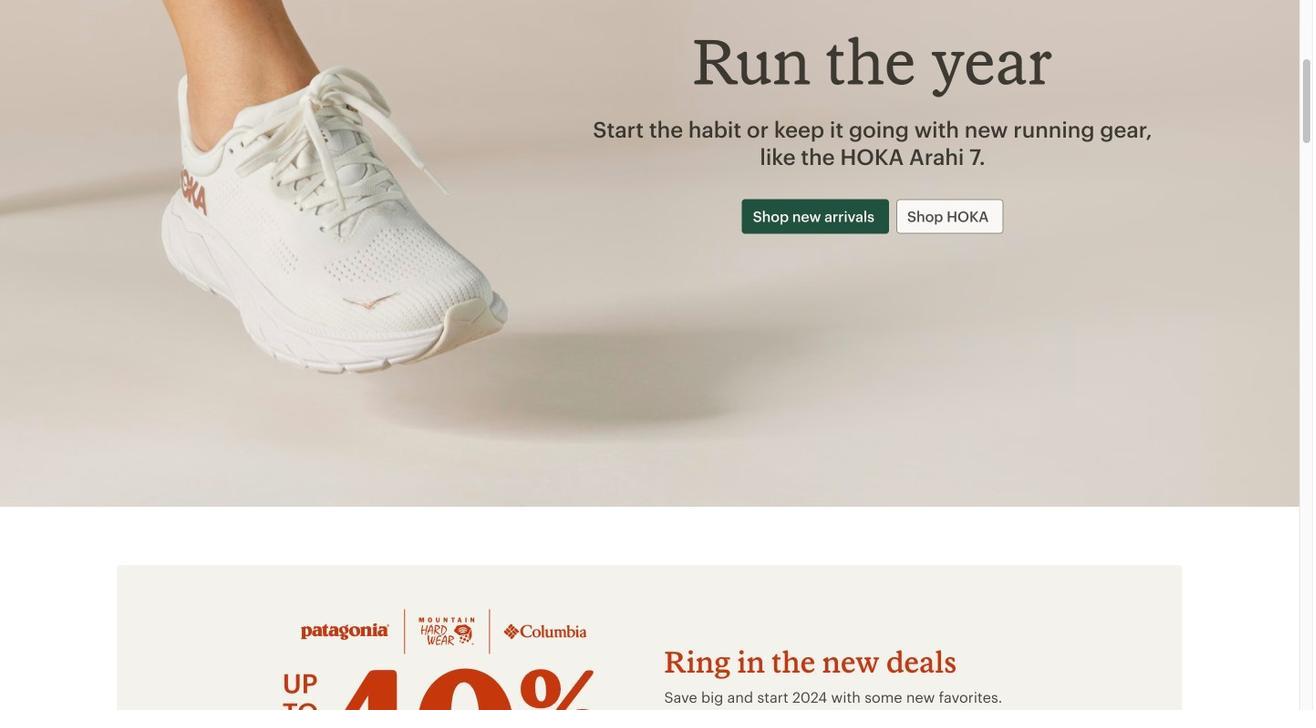 Task type: vqa. For each thing, say whether or not it's contained in the screenshot.
Up To 40 Percent Off Patagonia, Mountain Hardwear, And Columbia. image
yes



Task type: describe. For each thing, give the bounding box(es) containing it.
the new hoka arahi 7. add some crisp to your run. image
[[0, 0, 1300, 507]]

up to 40 percent off patagonia, mountain hardwear, and columbia. image
[[281, 609, 606, 711]]



